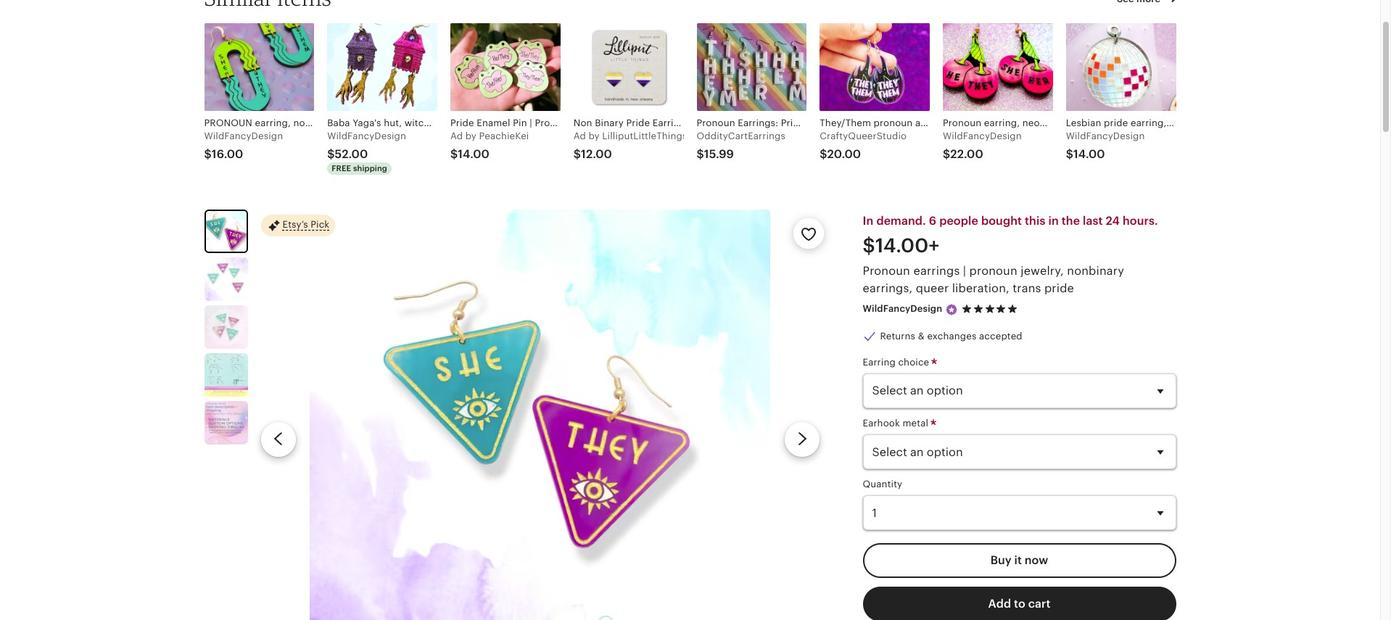 Task type: describe. For each thing, give the bounding box(es) containing it.
14.00 inside wildfancydesign $ 14.00
[[1074, 147, 1106, 161]]

pronoun earrings pronoun jewelry nonbinary earrings queer image 2 image
[[204, 258, 248, 301]]

add to cart button
[[863, 587, 1177, 621]]

15.99
[[705, 147, 734, 161]]

$14.00+
[[863, 234, 940, 257]]

earrings,
[[863, 282, 913, 295]]

12.00
[[581, 147, 612, 161]]

$ for 14.00
[[1067, 147, 1074, 161]]

etsy's pick
[[283, 219, 330, 230]]

wildfancydesign $ 52.00 free shipping
[[327, 131, 406, 173]]

|
[[964, 264, 967, 278]]

in
[[863, 214, 874, 228]]

buy it now button
[[863, 544, 1177, 579]]

trans
[[1013, 282, 1042, 295]]

earhook metal
[[863, 418, 932, 429]]

pronoun
[[863, 264, 911, 278]]

metal
[[903, 418, 929, 429]]

pick
[[311, 219, 330, 230]]

accepted
[[980, 331, 1023, 342]]

to
[[1015, 597, 1026, 611]]

wildfancydesign for 52.00
[[327, 131, 406, 141]]

liberation,
[[953, 282, 1010, 295]]

lesbian pride earring, disco earring, queer party, flagging, cute pride merch, lgbtq sapphic wlw, subtle pride jewelry, queer stud, handmade image
[[1067, 23, 1177, 111]]

6
[[930, 214, 937, 228]]

$ for 16.00
[[204, 147, 212, 161]]

a d b y peachiekei $ 14.00
[[451, 131, 529, 161]]

demand.
[[877, 214, 927, 228]]

the
[[1062, 214, 1081, 228]]

buy it now
[[991, 554, 1049, 568]]

$ for 20.00
[[820, 147, 828, 161]]

pronoun earrings: pride, she, her, he, him, they, them, gender, identity, laser cut acrylic, gifts for her/him/them image
[[697, 23, 807, 111]]

wildfancydesign down earrings,
[[863, 304, 943, 314]]

wildfancydesign for 16.00
[[204, 131, 283, 141]]

pronoun earring, nonbinary jewelry, queer liberation, trans pride, nonbinary fashion, lgbtq gift, neon, aesthetic, they she he, neopronoun image
[[204, 23, 314, 111]]

add to cart
[[989, 597, 1051, 611]]

pride
[[1045, 282, 1075, 295]]

etsy's
[[283, 219, 308, 230]]

a for 12.00
[[574, 131, 580, 141]]

baba yaga's hut, witch earrings, witch house, queer art, queer jewelry, lesbian witch art, halloween gifts, pastel goth, wearable art image
[[327, 23, 438, 111]]

odditycartearrings
[[697, 131, 786, 141]]

22.00
[[951, 147, 984, 161]]

in demand. 6 people bought this in the last 24 hours. $14.00+
[[863, 214, 1159, 257]]

$ for 22.00
[[943, 147, 951, 161]]

52.00
[[335, 147, 368, 161]]



Task type: locate. For each thing, give the bounding box(es) containing it.
shipping
[[353, 164, 388, 173]]

24
[[1106, 214, 1121, 228]]

1 $ from the left
[[204, 147, 212, 161]]

$ inside wildfancydesign $ 52.00 free shipping
[[327, 147, 335, 161]]

nonbinary
[[1068, 264, 1125, 278]]

returns & exchanges accepted
[[881, 331, 1023, 342]]

wildfancydesign up 52.00
[[327, 131, 406, 141]]

wildfancydesign link
[[863, 304, 943, 314]]

1 14.00 from the left
[[458, 147, 490, 161]]

earhook
[[863, 418, 901, 429]]

14.00 up last in the right of the page
[[1074, 147, 1106, 161]]

a left lilliputlittlethings
[[574, 131, 580, 141]]

wildfancydesign down lesbian pride earring, disco earring, queer party, flagging, cute pride merch, lgbtq sapphic wlw, subtle pride jewelry, queer stud, handmade image on the right top of the page
[[1067, 131, 1146, 141]]

a for 14.00
[[451, 131, 457, 141]]

wildfancydesign $ 22.00
[[943, 131, 1022, 161]]

14.00 down peachiekei
[[458, 147, 490, 161]]

wildfancydesign up the 16.00
[[204, 131, 283, 141]]

0 horizontal spatial b
[[466, 131, 472, 141]]

2 $ from the left
[[327, 147, 335, 161]]

pronoun earrings pronoun jewelry nonbinary earrings queer image 3 image
[[204, 305, 248, 349]]

$ for 15.99
[[697, 147, 705, 161]]

lilliputlittlethings
[[603, 131, 688, 141]]

d
[[457, 131, 463, 141], [580, 131, 586, 141]]

pronoun
[[970, 264, 1018, 278]]

b for 14.00
[[466, 131, 472, 141]]

wildfancydesign $ 14.00
[[1067, 131, 1146, 161]]

b inside a d b y peachiekei $ 14.00
[[466, 131, 472, 141]]

1 d from the left
[[457, 131, 463, 141]]

pronoun earrings pronoun jewelry nonbinary earrings queer image 4 image
[[204, 353, 248, 397]]

etsy's pick button
[[261, 214, 336, 237]]

earring
[[863, 357, 896, 368]]

d inside a d b y peachiekei $ 14.00
[[457, 131, 463, 141]]

2 y from the left
[[595, 131, 600, 141]]

returns
[[881, 331, 916, 342]]

1 horizontal spatial b
[[589, 131, 595, 141]]

0 horizontal spatial y
[[472, 131, 477, 141]]

earring choice
[[863, 357, 932, 368]]

5 $ from the left
[[697, 147, 705, 161]]

b for 12.00
[[589, 131, 595, 141]]

1 horizontal spatial a
[[574, 131, 580, 141]]

peachiekei
[[479, 131, 529, 141]]

$ inside wildfancydesign $ 16.00
[[204, 147, 212, 161]]

exchanges
[[928, 331, 977, 342]]

hours.
[[1123, 214, 1159, 228]]

b left peachiekei
[[466, 131, 472, 141]]

2 d from the left
[[580, 131, 586, 141]]

jewelry,
[[1021, 264, 1065, 278]]

&
[[919, 331, 925, 342]]

pronoun earrings pronoun jewelry nonbinary earrings queer image 5 image
[[204, 401, 248, 445]]

0 horizontal spatial pronoun earrings pronoun jewelry nonbinary earrings queer image 1 image
[[206, 211, 246, 252]]

pronoun earring, neon pink cherry, she he they ze, nonbinary trans genderqueer pride, fruit, bold jewelry, handmade, queer owned shop image
[[943, 23, 1054, 111]]

people
[[940, 214, 979, 228]]

a d b y lilliputlittlethings $ 12.00
[[574, 131, 688, 161]]

$ for 52.00
[[327, 147, 335, 161]]

pronoun earrings pronoun jewelry nonbinary earrings queer image 1 image
[[310, 210, 771, 621], [206, 211, 246, 252]]

$ inside craftyqueerstudio $ 20.00
[[820, 147, 828, 161]]

y
[[472, 131, 477, 141], [595, 131, 600, 141]]

$ inside a d b y lilliputlittlethings $ 12.00
[[574, 147, 581, 161]]

b inside a d b y lilliputlittlethings $ 12.00
[[589, 131, 595, 141]]

1 horizontal spatial d
[[580, 131, 586, 141]]

0 horizontal spatial d
[[457, 131, 463, 141]]

d inside a d b y lilliputlittlethings $ 12.00
[[580, 131, 586, 141]]

1 horizontal spatial y
[[595, 131, 600, 141]]

2 a from the left
[[574, 131, 580, 141]]

craftyqueerstudio
[[820, 131, 907, 141]]

14.00 inside a d b y peachiekei $ 14.00
[[458, 147, 490, 161]]

y inside a d b y peachiekei $ 14.00
[[472, 131, 477, 141]]

2 14.00 from the left
[[1074, 147, 1106, 161]]

non binary pride earrings // nonbinary flag earrings // they them pride // nonbinary flag studs // nonbinary gift // pride gift image
[[574, 23, 684, 111]]

0 horizontal spatial a
[[451, 131, 457, 141]]

y left peachiekei
[[472, 131, 477, 141]]

see more listings like this element
[[1118, 0, 1164, 4]]

8 $ from the left
[[1067, 147, 1074, 161]]

now
[[1025, 554, 1049, 568]]

a left peachiekei
[[451, 131, 457, 141]]

d for 12.00
[[580, 131, 586, 141]]

3 $ from the left
[[451, 147, 458, 161]]

$ inside a d b y peachiekei $ 14.00
[[451, 147, 458, 161]]

a inside a d b y lilliputlittlethings $ 12.00
[[574, 131, 580, 141]]

b
[[466, 131, 472, 141], [589, 131, 595, 141]]

last
[[1084, 214, 1104, 228]]

1 y from the left
[[472, 131, 477, 141]]

y up 12.00
[[595, 131, 600, 141]]

$
[[204, 147, 212, 161], [327, 147, 335, 161], [451, 147, 458, 161], [574, 147, 581, 161], [697, 147, 705, 161], [820, 147, 828, 161], [943, 147, 951, 161], [1067, 147, 1074, 161]]

star_seller image
[[946, 303, 959, 316]]

wildfancydesign for 22.00
[[943, 131, 1022, 141]]

a
[[451, 131, 457, 141], [574, 131, 580, 141]]

b up 12.00
[[589, 131, 595, 141]]

2 b from the left
[[589, 131, 595, 141]]

add
[[989, 597, 1012, 611]]

y for 12.00
[[595, 131, 600, 141]]

1 horizontal spatial 14.00
[[1074, 147, 1106, 161]]

pronoun earrings | pronoun jewelry, nonbinary earrings, queer liberation, trans pride
[[863, 264, 1125, 295]]

choice
[[899, 357, 930, 368]]

they/them pronoun acrylic earrings - statement earrings - lgbtq+ nonbinary earrings image
[[820, 23, 930, 111]]

cart
[[1029, 597, 1051, 611]]

20.00
[[828, 147, 862, 161]]

earrings
[[914, 264, 960, 278]]

buy
[[991, 554, 1012, 568]]

$ inside odditycartearrings $ 15.99
[[697, 147, 705, 161]]

wildfancydesign up 22.00
[[943, 131, 1022, 141]]

wildfancydesign
[[204, 131, 283, 141], [327, 131, 406, 141], [943, 131, 1022, 141], [1067, 131, 1146, 141], [863, 304, 943, 314]]

a inside a d b y peachiekei $ 14.00
[[451, 131, 457, 141]]

1 horizontal spatial pronoun earrings pronoun jewelry nonbinary earrings queer image 1 image
[[310, 210, 771, 621]]

y inside a d b y lilliputlittlethings $ 12.00
[[595, 131, 600, 141]]

quantity
[[863, 479, 903, 490]]

pride enamel pin | pronoun pins | they them pin | queer pin image
[[451, 23, 561, 111]]

y for 14.00
[[472, 131, 477, 141]]

craftyqueerstudio $ 20.00
[[820, 131, 907, 161]]

d left peachiekei
[[457, 131, 463, 141]]

wildfancydesign for 14.00
[[1067, 131, 1146, 141]]

d up 12.00
[[580, 131, 586, 141]]

this
[[1026, 214, 1046, 228]]

4 $ from the left
[[574, 147, 581, 161]]

wildfancydesign $ 16.00
[[204, 131, 283, 161]]

free
[[332, 164, 351, 173]]

7 $ from the left
[[943, 147, 951, 161]]

16.00
[[212, 147, 243, 161]]

odditycartearrings $ 15.99
[[697, 131, 786, 161]]

$ inside wildfancydesign $ 14.00
[[1067, 147, 1074, 161]]

in
[[1049, 214, 1059, 228]]

queer
[[916, 282, 949, 295]]

1 a from the left
[[451, 131, 457, 141]]

6 $ from the left
[[820, 147, 828, 161]]

bought
[[982, 214, 1023, 228]]

d for 14.00
[[457, 131, 463, 141]]

$ inside wildfancydesign $ 22.00
[[943, 147, 951, 161]]

0 horizontal spatial 14.00
[[458, 147, 490, 161]]

it
[[1015, 554, 1023, 568]]

14.00
[[458, 147, 490, 161], [1074, 147, 1106, 161]]

1 b from the left
[[466, 131, 472, 141]]



Task type: vqa. For each thing, say whether or not it's contained in the screenshot.


